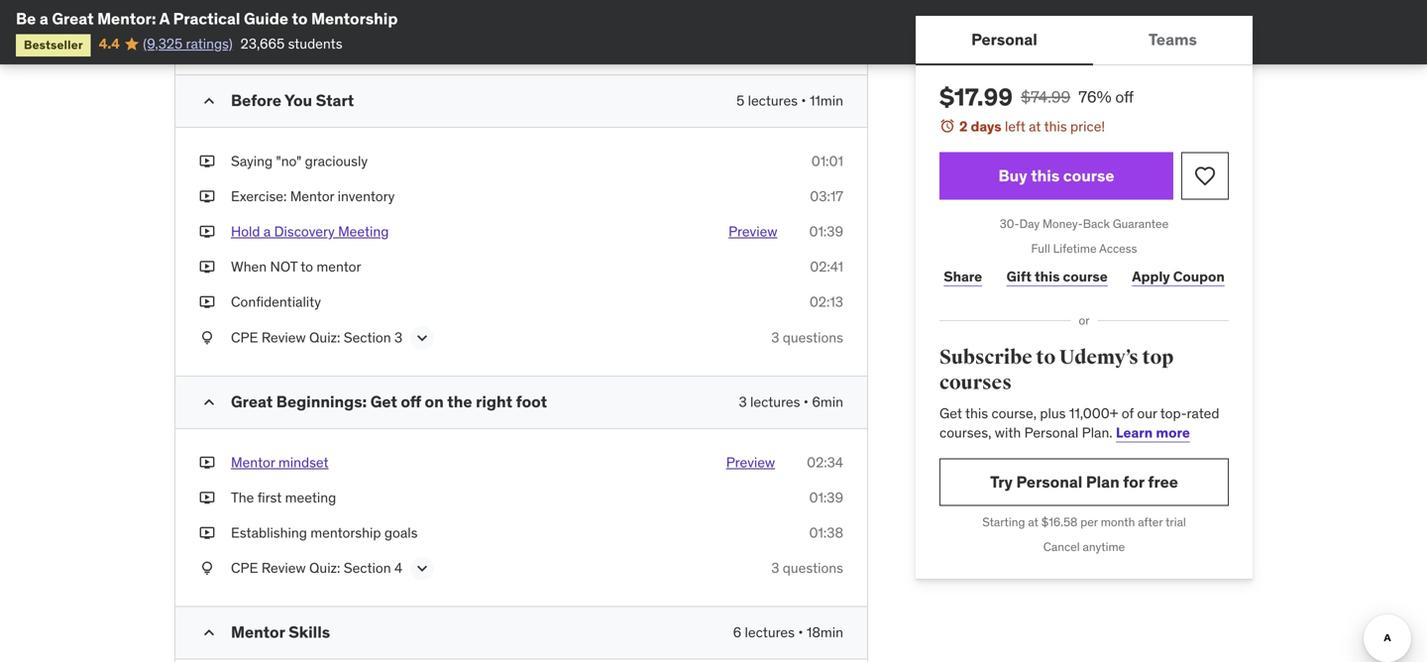 Task type: vqa. For each thing, say whether or not it's contained in the screenshot.
"BUSINESS" corresponding to Udemy Business Teach on Udemy Get the app About us Contact us
no



Task type: locate. For each thing, give the bounding box(es) containing it.
5
[[737, 92, 745, 109]]

gift this course
[[1007, 267, 1108, 285]]

1 vertical spatial review
[[262, 559, 306, 577]]

great up bestseller
[[52, 8, 94, 29]]

lectures
[[748, 92, 798, 109], [751, 393, 801, 411], [745, 624, 795, 642]]

this for gift
[[1035, 267, 1060, 285]]

mentorship
[[311, 524, 381, 542]]

establishing
[[231, 524, 307, 542]]

coupon
[[1174, 267, 1225, 285]]

0 horizontal spatial off
[[401, 391, 421, 412]]

• left 18min
[[798, 624, 804, 642]]

1 01:39 from the top
[[809, 223, 844, 240]]

0 vertical spatial review
[[262, 328, 306, 346]]

0 vertical spatial cpe
[[231, 328, 258, 346]]

review down establishing
[[262, 559, 306, 577]]

3
[[395, 328, 403, 346], [772, 328, 780, 346], [739, 393, 747, 411], [772, 559, 780, 577]]

apply coupon button
[[1128, 257, 1229, 297]]

course inside buy this course button
[[1064, 166, 1115, 186]]

0 vertical spatial course
[[1064, 166, 1115, 186]]

01:39 up the 02:41
[[809, 223, 844, 240]]

xsmall image
[[199, 0, 215, 19], [199, 187, 215, 206], [199, 293, 215, 312], [199, 328, 215, 347], [199, 453, 215, 472], [199, 488, 215, 508], [199, 523, 215, 543], [199, 559, 215, 578]]

lectures left 6min
[[751, 393, 801, 411]]

access
[[1100, 241, 1138, 256]]

2 course from the top
[[1063, 267, 1108, 285]]

lifetime
[[1054, 241, 1097, 256]]

0 vertical spatial questions
[[783, 328, 844, 346]]

this for get
[[966, 404, 989, 422]]

goals
[[385, 524, 418, 542]]

2
[[960, 117, 968, 135]]

personal inside "get this course, plus 11,000+ of our top-rated courses, with personal plan."
[[1025, 424, 1079, 442]]

questions down 02:13
[[783, 328, 844, 346]]

1 xsmall image from the top
[[199, 152, 215, 171]]

1 vertical spatial xsmall image
[[199, 222, 215, 242]]

guide
[[244, 8, 288, 29]]

mentor
[[290, 187, 334, 205], [231, 453, 275, 471], [231, 622, 285, 643]]

graciously
[[305, 152, 368, 170]]

courses,
[[940, 424, 992, 442]]

a inside "button"
[[264, 223, 271, 240]]

get left on
[[370, 391, 397, 412]]

2.
[[499, 31, 510, 49]]

• left 6min
[[804, 393, 809, 411]]

section left 4
[[344, 559, 391, 577]]

xsmall image left saying
[[199, 152, 215, 171]]

1 3 questions from the top
[[772, 328, 844, 346]]

plan.
[[1082, 424, 1113, 442]]

lectures right 6
[[745, 624, 795, 642]]

mentor left skills
[[231, 622, 285, 643]]

0 vertical spatial to
[[292, 8, 308, 29]]

0 horizontal spatial a
[[40, 8, 48, 29]]

hold a discovery meeting button
[[231, 222, 389, 242]]

ratings)
[[186, 35, 233, 52]]

1 vertical spatial a
[[264, 223, 271, 240]]

1 vertical spatial small image
[[199, 392, 219, 412]]

1 vertical spatial great
[[231, 391, 273, 412]]

0 vertical spatial great
[[52, 8, 94, 29]]

to left the udemy's
[[1036, 345, 1056, 370]]

30-day money-back guarantee full lifetime access
[[1000, 216, 1169, 256]]

review
[[264, 31, 304, 49]]

mentorship
[[311, 8, 398, 29]]

2 cpe from the top
[[231, 559, 258, 577]]

2 review from the top
[[262, 559, 306, 577]]

questions down 01:38
[[783, 559, 844, 577]]

this for buy
[[1031, 166, 1060, 186]]

0 vertical spatial personal
[[972, 29, 1038, 49]]

this up courses,
[[966, 404, 989, 422]]

mentor inside button
[[231, 453, 275, 471]]

7 xsmall image from the top
[[199, 523, 215, 543]]

1 show lecture description image from the top
[[413, 328, 432, 348]]

0 vertical spatial 3 questions
[[772, 328, 844, 346]]

great
[[52, 8, 94, 29], [231, 391, 273, 412]]

questions for cpe review quiz: section 4
[[783, 559, 844, 577]]

23,665 students
[[241, 35, 343, 52]]

section up great beginnings: get off on the right foot
[[344, 328, 391, 346]]

2 small image from the top
[[199, 392, 219, 412]]

$17.99
[[940, 82, 1013, 112]]

6 lectures • 18min
[[733, 624, 844, 642]]

small image for great beginnings: get off on the right foot
[[199, 392, 219, 412]]

section
[[448, 31, 495, 49], [344, 328, 391, 346], [344, 559, 391, 577]]

lectures for start
[[748, 92, 798, 109]]

this inside "get this course, plus 11,000+ of our top-rated courses, with personal plan."
[[966, 404, 989, 422]]

a right hold at the top left
[[264, 223, 271, 240]]

"no"
[[276, 152, 302, 170]]

show lecture description image
[[413, 328, 432, 348], [413, 559, 432, 579]]

try personal plan for free
[[991, 472, 1179, 492]]

1 course from the top
[[1064, 166, 1115, 186]]

03:17
[[810, 187, 844, 205]]

try personal plan for free link
[[940, 459, 1229, 506]]

show lecture description image for 4
[[413, 559, 432, 579]]

1 vertical spatial at
[[1028, 515, 1039, 530]]

1 questions from the top
[[783, 328, 844, 346]]

a right be
[[40, 8, 48, 29]]

1 review from the top
[[262, 328, 306, 346]]

a
[[40, 8, 48, 29], [264, 223, 271, 240]]

in
[[434, 31, 445, 49]]

(9,325
[[143, 35, 183, 52]]

1 vertical spatial 3 questions
[[772, 559, 844, 577]]

mentor:
[[97, 8, 156, 29]]

2 vertical spatial small image
[[199, 623, 219, 643]]

1 vertical spatial questions
[[783, 559, 844, 577]]

0 vertical spatial show lecture description image
[[413, 328, 432, 348]]

skills
[[289, 622, 330, 643]]

3 questions down 02:13
[[772, 328, 844, 346]]

gift
[[1007, 267, 1032, 285]]

2 01:39 from the top
[[809, 489, 844, 507]]

this inside button
[[1031, 166, 1060, 186]]

0 vertical spatial off
[[1116, 87, 1134, 107]]

1 cpe from the top
[[231, 328, 258, 346]]

0 vertical spatial 01:39
[[809, 223, 844, 240]]

off inside '$17.99 $74.99 76% off'
[[1116, 87, 1134, 107]]

• for get
[[804, 393, 809, 411]]

to
[[292, 8, 308, 29], [301, 258, 313, 276], [1036, 345, 1056, 370]]

tab list
[[916, 16, 1253, 65]]

1 horizontal spatial a
[[264, 223, 271, 240]]

a
[[159, 8, 170, 29]]

bestseller
[[24, 37, 83, 52]]

anytime
[[1083, 539, 1126, 554]]

teams
[[1149, 29, 1198, 49]]

6 xsmall image from the top
[[199, 488, 215, 508]]

0 vertical spatial small image
[[199, 91, 219, 111]]

what
[[307, 31, 338, 49]]

2 vertical spatial xsmall image
[[199, 257, 215, 277]]

2 vertical spatial lectures
[[745, 624, 795, 642]]

guarantee
[[1113, 216, 1169, 232]]

review for cpe review quiz: section 4
[[262, 559, 306, 577]]

course for gift this course
[[1063, 267, 1108, 285]]

great up mentor mindset on the bottom of the page
[[231, 391, 273, 412]]

0 vertical spatial lectures
[[748, 92, 798, 109]]

2 xsmall image from the top
[[199, 187, 215, 206]]

at right left at the right top of the page
[[1029, 117, 1041, 135]]

apply coupon
[[1132, 267, 1225, 285]]

at left $16.58
[[1028, 515, 1039, 530]]

1 vertical spatial quiz:
[[309, 559, 340, 577]]

get inside "get this course, plus 11,000+ of our top-rated courses, with personal plan."
[[940, 404, 963, 422]]

review down confidentiality
[[262, 328, 306, 346]]

1 horizontal spatial get
[[940, 404, 963, 422]]

2 show lecture description image from the top
[[413, 559, 432, 579]]

0 vertical spatial xsmall image
[[199, 152, 215, 171]]

alarm image
[[940, 118, 956, 134]]

off left on
[[401, 391, 421, 412]]

2 quiz: from the top
[[309, 559, 340, 577]]

mentor mindset
[[231, 453, 329, 471]]

questions for cpe review quiz: section 3
[[783, 328, 844, 346]]

quiz: down confidentiality
[[309, 328, 340, 346]]

section right in
[[448, 31, 495, 49]]

hold
[[231, 223, 260, 240]]

mentor for mentor skills
[[231, 622, 285, 643]]

1 vertical spatial course
[[1063, 267, 1108, 285]]

1 vertical spatial section
[[344, 328, 391, 346]]

5 lectures • 11min
[[737, 92, 844, 109]]

cpe down confidentiality
[[231, 328, 258, 346]]

subscribe to udemy's top courses
[[940, 345, 1174, 395]]

0 vertical spatial •
[[801, 92, 807, 109]]

3 xsmall image from the top
[[199, 257, 215, 277]]

3 questions down 01:38
[[772, 559, 844, 577]]

cpe down establishing
[[231, 559, 258, 577]]

2 vertical spatial to
[[1036, 345, 1056, 370]]

apply
[[1132, 267, 1171, 285]]

01:39
[[809, 223, 844, 240], [809, 489, 844, 507]]

course up 'back'
[[1064, 166, 1115, 186]]

left
[[1005, 117, 1026, 135]]

personal down 'plus'
[[1025, 424, 1079, 442]]

1 horizontal spatial off
[[1116, 87, 1134, 107]]

this right gift
[[1035, 267, 1060, 285]]

a for hold
[[264, 223, 271, 240]]

to right not
[[301, 258, 313, 276]]

•
[[801, 92, 807, 109], [804, 393, 809, 411], [798, 624, 804, 642]]

1 vertical spatial 01:39
[[809, 489, 844, 507]]

show lecture description image for 3
[[413, 328, 432, 348]]

2 vertical spatial mentor
[[231, 622, 285, 643]]

mentor up hold a discovery meeting
[[290, 187, 334, 205]]

2 vertical spatial •
[[798, 624, 804, 642]]

1 small image from the top
[[199, 91, 219, 111]]

xsmall image left when
[[199, 257, 215, 277]]

3 questions
[[772, 328, 844, 346], [772, 559, 844, 577]]

personal up $16.58
[[1017, 472, 1083, 492]]

5 xsmall image from the top
[[199, 453, 215, 472]]

course
[[1064, 166, 1115, 186], [1063, 267, 1108, 285]]

get this course, plus 11,000+ of our top-rated courses, with personal plan.
[[940, 404, 1220, 442]]

2 3 questions from the top
[[772, 559, 844, 577]]

starting
[[983, 515, 1026, 530]]

subscribe
[[940, 345, 1033, 370]]

day
[[1020, 216, 1040, 232]]

buy
[[999, 166, 1028, 186]]

• left 11min
[[801, 92, 807, 109]]

2 questions from the top
[[783, 559, 844, 577]]

confidentiality
[[231, 293, 321, 311]]

1 vertical spatial preview
[[726, 453, 775, 471]]

3 small image from the top
[[199, 623, 219, 643]]

1 vertical spatial show lecture description image
[[413, 559, 432, 579]]

1 vertical spatial off
[[401, 391, 421, 412]]

wishlist image
[[1194, 164, 1217, 188]]

1 vertical spatial personal
[[1025, 424, 1079, 442]]

1 quiz: from the top
[[309, 328, 340, 346]]

show lecture description image up on
[[413, 328, 432, 348]]

small image for mentor skills
[[199, 623, 219, 643]]

4 xsmall image from the top
[[199, 328, 215, 347]]

1 vertical spatial •
[[804, 393, 809, 411]]

course down lifetime
[[1063, 267, 1108, 285]]

at inside starting at $16.58 per month after trial cancel anytime
[[1028, 515, 1039, 530]]

personal inside button
[[972, 29, 1038, 49]]

lectures right 5
[[748, 92, 798, 109]]

to up 23,665 students
[[292, 8, 308, 29]]

saying
[[231, 152, 273, 170]]

show lecture description image right 4
[[413, 559, 432, 579]]

0 vertical spatial a
[[40, 8, 48, 29]]

quiz: for 4
[[309, 559, 340, 577]]

2 vertical spatial section
[[344, 559, 391, 577]]

this right buy
[[1031, 166, 1060, 186]]

review
[[262, 328, 306, 346], [262, 559, 306, 577]]

off right 76%
[[1116, 87, 1134, 107]]

8 xsmall image from the top
[[199, 559, 215, 578]]

xsmall image
[[199, 152, 215, 171], [199, 222, 215, 242], [199, 257, 215, 277]]

1 vertical spatial lectures
[[751, 393, 801, 411]]

get up courses,
[[940, 404, 963, 422]]

small image
[[199, 91, 219, 111], [199, 392, 219, 412], [199, 623, 219, 643]]

personal up $17.99
[[972, 29, 1038, 49]]

01:39 up 01:38
[[809, 489, 844, 507]]

course inside gift this course link
[[1063, 267, 1108, 285]]

mentor up the "the"
[[231, 453, 275, 471]]

xsmall image left hold at the top left
[[199, 222, 215, 242]]

3 up 6 lectures • 18min
[[772, 559, 780, 577]]

2 xsmall image from the top
[[199, 222, 215, 242]]

xsmall image for saying "no" graciously
[[199, 152, 215, 171]]

trial
[[1166, 515, 1187, 530]]

at
[[1029, 117, 1041, 135], [1028, 515, 1039, 530]]

1 vertical spatial mentor
[[231, 453, 275, 471]]

for
[[1124, 472, 1145, 492]]

xsmall image for when not to mentor
[[199, 257, 215, 277]]

1 horizontal spatial great
[[231, 391, 273, 412]]

learned
[[383, 31, 430, 49]]

0 vertical spatial at
[[1029, 117, 1041, 135]]

quiz: down establishing mentorship goals
[[309, 559, 340, 577]]

1 vertical spatial cpe
[[231, 559, 258, 577]]

0 vertical spatial quiz:
[[309, 328, 340, 346]]



Task type: describe. For each thing, give the bounding box(es) containing it.
let's
[[231, 31, 261, 49]]

quiz: for 3
[[309, 328, 340, 346]]

3 lectures • 6min
[[739, 393, 844, 411]]

learn
[[1116, 424, 1153, 442]]

11min
[[810, 92, 844, 109]]

exercise:
[[231, 187, 287, 205]]

price!
[[1071, 117, 1106, 135]]

rated
[[1187, 404, 1220, 422]]

meeting
[[338, 223, 389, 240]]

01:01
[[812, 152, 844, 170]]

start
[[316, 90, 354, 110]]

off for great
[[401, 391, 421, 412]]

gift this course link
[[1003, 257, 1112, 297]]

before you start
[[231, 90, 354, 110]]

mentor mindset button
[[231, 453, 329, 472]]

6
[[733, 624, 742, 642]]

$17.99 $74.99 76% off
[[940, 82, 1134, 112]]

lectures for get
[[751, 393, 801, 411]]

not
[[270, 258, 298, 276]]

you
[[285, 90, 312, 110]]

plan
[[1086, 472, 1120, 492]]

starting at $16.58 per month after trial cancel anytime
[[983, 515, 1187, 554]]

off for $17.99
[[1116, 87, 1134, 107]]

4.4
[[99, 35, 120, 52]]

$16.58
[[1042, 515, 1078, 530]]

saying "no" graciously
[[231, 152, 368, 170]]

01:38
[[809, 524, 844, 542]]

to inside subscribe to udemy's top courses
[[1036, 345, 1056, 370]]

cpe for cpe review quiz: section 3
[[231, 328, 258, 346]]

0 horizontal spatial get
[[370, 391, 397, 412]]

or
[[1079, 313, 1090, 328]]

1 vertical spatial to
[[301, 258, 313, 276]]

0 vertical spatial section
[[448, 31, 495, 49]]

be
[[16, 8, 36, 29]]

small image for before you start
[[199, 91, 219, 111]]

this down $74.99
[[1045, 117, 1067, 135]]

top
[[1143, 345, 1174, 370]]

days
[[971, 117, 1002, 135]]

the
[[447, 391, 472, 412]]

• for start
[[801, 92, 807, 109]]

3 questions for 4
[[772, 559, 844, 577]]

udemy's
[[1060, 345, 1139, 370]]

our
[[1138, 404, 1158, 422]]

02:13
[[810, 293, 844, 311]]

0 vertical spatial preview
[[729, 223, 778, 240]]

11,000+
[[1070, 404, 1119, 422]]

try
[[991, 472, 1013, 492]]

18min
[[807, 624, 844, 642]]

$74.99
[[1021, 87, 1071, 107]]

3 up great beginnings: get off on the right foot
[[395, 328, 403, 346]]

after
[[1138, 515, 1163, 530]]

teams button
[[1093, 16, 1253, 63]]

establishing mentorship goals
[[231, 524, 418, 542]]

hold a discovery meeting
[[231, 223, 389, 240]]

tab list containing personal
[[916, 16, 1253, 65]]

buy this course button
[[940, 152, 1174, 200]]

on
[[425, 391, 444, 412]]

inventory
[[338, 187, 395, 205]]

when not to mentor
[[231, 258, 361, 276]]

you've
[[341, 31, 380, 49]]

share button
[[940, 257, 987, 297]]

section for 3
[[344, 328, 391, 346]]

buy this course
[[999, 166, 1115, 186]]

3 questions for 3
[[772, 328, 844, 346]]

course,
[[992, 404, 1037, 422]]

4
[[395, 559, 403, 577]]

review for cpe review quiz: section 3
[[262, 328, 306, 346]]

personal button
[[916, 16, 1093, 63]]

76%
[[1079, 87, 1112, 107]]

mentor for mentor mindset
[[231, 453, 275, 471]]

practical
[[173, 8, 240, 29]]

discovery
[[274, 223, 335, 240]]

3 up 3 lectures • 6min
[[772, 328, 780, 346]]

free
[[1148, 472, 1179, 492]]

cpe for cpe review quiz: section 4
[[231, 559, 258, 577]]

(9,325 ratings)
[[143, 35, 233, 52]]

foot
[[516, 391, 547, 412]]

3 xsmall image from the top
[[199, 293, 215, 312]]

cpe review quiz: section 3
[[231, 328, 403, 346]]

course for buy this course
[[1064, 166, 1115, 186]]

mindset
[[278, 453, 329, 471]]

02:41
[[810, 258, 844, 276]]

3 left 6min
[[739, 393, 747, 411]]

23,665
[[241, 35, 285, 52]]

with
[[995, 424, 1021, 442]]

students
[[288, 35, 343, 52]]

meeting
[[285, 489, 336, 507]]

right
[[476, 391, 513, 412]]

0 vertical spatial mentor
[[290, 187, 334, 205]]

2 vertical spatial personal
[[1017, 472, 1083, 492]]

of
[[1122, 404, 1134, 422]]

section for 4
[[344, 559, 391, 577]]

full
[[1032, 241, 1051, 256]]

0 horizontal spatial great
[[52, 8, 94, 29]]

1 xsmall image from the top
[[199, 0, 215, 19]]

a for be
[[40, 8, 48, 29]]

great beginnings: get off on the right foot
[[231, 391, 547, 412]]

6min
[[812, 393, 844, 411]]

cpe review quiz: section 4
[[231, 559, 403, 577]]

exercise: mentor inventory
[[231, 187, 395, 205]]



